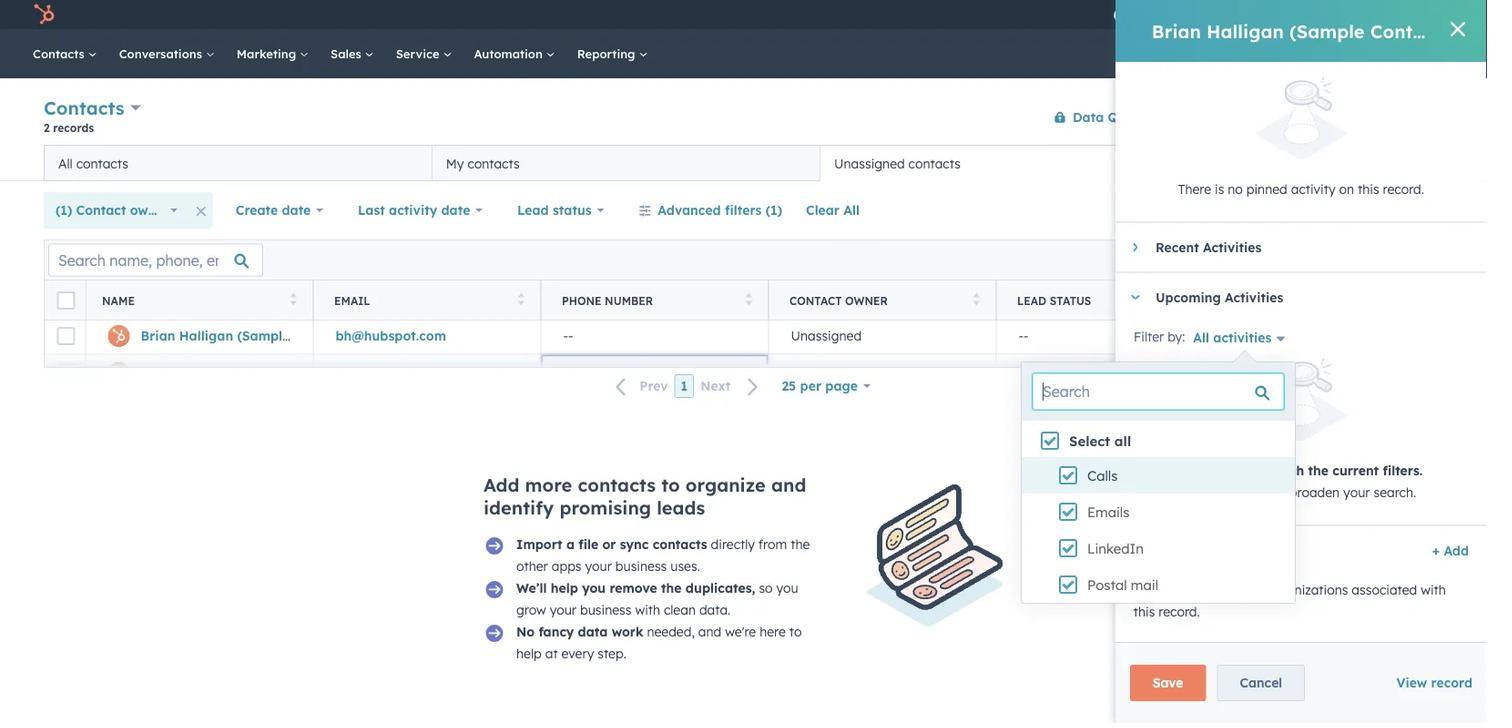 Task type: locate. For each thing, give the bounding box(es) containing it.
0 horizontal spatial contact
[[76, 202, 126, 218]]

0 horizontal spatial save
[[1153, 675, 1184, 691]]

0 vertical spatial contact
[[76, 202, 126, 218]]

1 vertical spatial activity
[[389, 202, 437, 218]]

recent
[[1156, 239, 1199, 255]]

to down the match
[[1274, 484, 1286, 500]]

2023
[[1292, 328, 1320, 344], [1292, 365, 1320, 381]]

caret image left recent
[[1133, 242, 1138, 253]]

unassigned button for bh@hubspot.com
[[769, 318, 997, 354]]

2 press to sort. image from the left
[[973, 293, 980, 306]]

contact up the 25 per page
[[790, 294, 842, 307]]

unassigned for emailmaria@hubspot.com
[[791, 365, 862, 381]]

add up pinned
[[1248, 155, 1273, 171]]

brian left calling icon
[[1152, 20, 1202, 42]]

0 vertical spatial 18,
[[1272, 328, 1288, 344]]

halligan left help image
[[1207, 20, 1284, 42]]

0 horizontal spatial this
[[1134, 604, 1155, 620]]

settings image
[[1317, 8, 1333, 24]]

marketplaces image
[[1248, 8, 1264, 25]]

press to sort. element up next button
[[746, 293, 752, 308]]

2023 for emailmaria@hubspot.com
[[1292, 365, 1320, 381]]

oct for emailmaria@hubspot.com
[[1247, 365, 1268, 381]]

1 horizontal spatial save
[[1377, 204, 1402, 217]]

0 vertical spatial owner
[[130, 202, 169, 218]]

18, for bh@hubspot.com
[[1272, 328, 1288, 344]]

1 2023 from the top
[[1292, 328, 1320, 344]]

import button
[[1258, 102, 1325, 132]]

contacts up records
[[44, 97, 124, 119]]

contact) down email at the top left of page
[[294, 328, 349, 344]]

press to sort. image up all activities
[[1201, 293, 1208, 306]]

1 press to sort. image from the left
[[518, 293, 525, 306]]

press to sort. image left email at the top left of page
[[290, 293, 297, 306]]

activities up "change"
[[1202, 462, 1261, 478]]

press to sort. element left email at the top left of page
[[290, 293, 297, 308]]

25
[[782, 378, 796, 394]]

caret image inside the "recent activities" dropdown button
[[1133, 242, 1138, 253]]

-- button for emailmaria@hubspot.com
[[997, 354, 1224, 391]]

0 vertical spatial and
[[772, 474, 807, 496]]

filters inside no activities match the current filters. change filters to broaden your search.
[[1237, 484, 1270, 500]]

menu containing funky
[[1100, 0, 1466, 29]]

2 horizontal spatial to
[[1274, 484, 1286, 500]]

18, down upcoming activities dropdown button at the right
[[1272, 328, 1288, 344]]

is
[[1215, 181, 1225, 197]]

(1) down all contacts
[[56, 202, 72, 218]]

2 oct from the top
[[1247, 365, 1268, 381]]

create for create date (mdt)
[[1245, 294, 1288, 307]]

25 per page button
[[770, 368, 883, 404]]

oct 18, 2023 down create date (mdt)
[[1247, 328, 1320, 344]]

5 press to sort. element from the left
[[1201, 293, 1208, 308]]

1 horizontal spatial activity
[[1291, 181, 1336, 197]]

1 horizontal spatial press to sort. image
[[746, 293, 752, 306]]

1 horizontal spatial with
[[1421, 582, 1446, 598]]

automation
[[474, 46, 546, 61]]

0 vertical spatial filters
[[725, 202, 762, 218]]

1 vertical spatial no
[[517, 624, 535, 640]]

unassigned contacts
[[834, 155, 961, 171]]

help inside needed, and we're here to help at every step.
[[517, 646, 542, 662]]

change
[[1187, 484, 1233, 500]]

2023 down all activities popup button
[[1292, 365, 1320, 381]]

2 press to sort. element from the left
[[518, 293, 525, 308]]

by:
[[1168, 328, 1185, 344]]

contacts for all contacts
[[76, 155, 128, 171]]

date inside create date popup button
[[282, 202, 311, 218]]

0 vertical spatial activities
[[1203, 239, 1262, 255]]

business inside 'directly from the other apps your business uses.'
[[616, 558, 667, 574]]

1 horizontal spatial owner
[[845, 294, 888, 307]]

to inside needed, and we're here to help at every step.
[[790, 624, 802, 640]]

activities up upcoming activities
[[1203, 239, 1262, 255]]

create date (mdt)
[[1245, 294, 1355, 307]]

clean
[[664, 602, 696, 618]]

0 horizontal spatial to
[[662, 474, 680, 496]]

press to sort. element up all activities
[[1201, 293, 1208, 308]]

1 vertical spatial or
[[1251, 582, 1263, 598]]

import up other
[[517, 537, 563, 552]]

with inside so you grow your business with clean data.
[[635, 602, 661, 618]]

1 vertical spatial business
[[580, 602, 632, 618]]

0 vertical spatial business
[[616, 558, 667, 574]]

conversations
[[119, 46, 206, 61]]

1 vertical spatial activities
[[1202, 462, 1261, 478]]

all inside all activities button
[[1194, 329, 1210, 345]]

2 unassigned button from the top
[[769, 354, 997, 391]]

your up fancy
[[550, 602, 577, 618]]

per
[[800, 378, 822, 394]]

0 horizontal spatial help
[[517, 646, 542, 662]]

no
[[1228, 181, 1243, 197]]

contacts for unassigned contacts
[[909, 155, 961, 171]]

filters
[[725, 202, 762, 218], [1237, 484, 1270, 500]]

1 horizontal spatial your
[[585, 558, 612, 574]]

1 vertical spatial brian halligan (sample contact)
[[141, 328, 349, 344]]

1 vertical spatial contacts
[[44, 97, 124, 119]]

to right here
[[790, 624, 802, 640]]

business up "data"
[[580, 602, 632, 618]]

record.
[[1383, 181, 1425, 197], [1159, 604, 1200, 620]]

oct
[[1247, 328, 1268, 344], [1247, 365, 1268, 381]]

1 horizontal spatial you
[[777, 580, 799, 596]]

18, down all activities popup button
[[1272, 365, 1288, 381]]

no fancy data work
[[517, 624, 644, 640]]

on
[[1340, 181, 1355, 197]]

so you grow your business with clean data.
[[517, 580, 799, 618]]

help left at
[[517, 646, 542, 662]]

help
[[551, 580, 578, 596], [517, 646, 542, 662]]

halligan up 'johnson'
[[179, 328, 233, 344]]

1 18, from the top
[[1272, 328, 1288, 344]]

1 horizontal spatial help
[[551, 580, 578, 596]]

your down "file"
[[585, 558, 612, 574]]

0 horizontal spatial and
[[699, 624, 722, 640]]

caret image
[[1130, 295, 1141, 300]]

0 horizontal spatial owner
[[130, 202, 169, 218]]

1 vertical spatial add
[[484, 474, 520, 496]]

1 vertical spatial import
[[517, 537, 563, 552]]

add right +
[[1444, 543, 1469, 558]]

0 horizontal spatial (1)
[[56, 202, 72, 218]]

0 vertical spatial add
[[1248, 155, 1273, 171]]

search button
[[1440, 38, 1471, 69]]

prev button
[[605, 375, 675, 399]]

and down data.
[[699, 624, 722, 640]]

my
[[446, 155, 464, 171]]

and inside add more contacts to organize and identify promising leads
[[772, 474, 807, 496]]

3 press to sort. image from the left
[[1201, 293, 1208, 306]]

mail
[[1131, 577, 1159, 594]]

+
[[1433, 543, 1440, 558]]

1 horizontal spatial filters
[[1237, 484, 1270, 500]]

and inside needed, and we're here to help at every step.
[[699, 624, 722, 640]]

1 unassigned button from the top
[[769, 318, 997, 354]]

2 (1) from the left
[[766, 202, 782, 218]]

0 vertical spatial all
[[58, 155, 73, 171]]

select all
[[1069, 433, 1132, 450]]

4 press to sort. element from the left
[[973, 293, 980, 308]]

2 2023 from the top
[[1292, 365, 1320, 381]]

duplicates,
[[686, 580, 756, 596]]

1 date from the left
[[282, 202, 311, 218]]

menu
[[1100, 0, 1466, 29]]

lead inside popup button
[[518, 202, 549, 218]]

file
[[579, 537, 599, 552]]

activities for all
[[1214, 329, 1272, 345]]

settings link
[[1314, 5, 1336, 24]]

0 horizontal spatial no
[[517, 624, 535, 640]]

brian halligan (sample contact) link
[[141, 328, 349, 344]]

1 horizontal spatial import
[[1273, 110, 1310, 124]]

0 vertical spatial no
[[1180, 462, 1198, 478]]

view inside the save view button
[[1405, 204, 1428, 217]]

brian up maria
[[141, 328, 175, 344]]

business inside so you grow your business with clean data.
[[580, 602, 632, 618]]

caret image up mail
[[1130, 548, 1141, 553]]

1 horizontal spatial this
[[1358, 181, 1380, 197]]

1 vertical spatial save
[[1153, 675, 1184, 691]]

filters.
[[1383, 462, 1423, 478]]

unassigned button
[[769, 318, 997, 354], [769, 354, 997, 391]]

date down all contacts button
[[282, 202, 311, 218]]

quality
[[1108, 109, 1155, 125]]

1 horizontal spatial or
[[1251, 582, 1263, 598]]

all right clear
[[844, 202, 860, 218]]

create inside popup button
[[236, 202, 278, 218]]

oct 18, 2023 down all activities popup button
[[1247, 365, 1320, 381]]

2 horizontal spatial all
[[1194, 329, 1210, 345]]

(1) left clear
[[766, 202, 782, 218]]

2 oct 18, 2023 from the top
[[1247, 365, 1320, 381]]

-- button for bh@hubspot.com
[[997, 318, 1224, 354]]

activities for no
[[1202, 462, 1261, 478]]

oct down upcoming activities dropdown button at the right
[[1247, 328, 1268, 344]]

record
[[1432, 675, 1473, 691]]

or inside see the businesses or organizations associated with this record.
[[1251, 582, 1263, 598]]

0 vertical spatial activity
[[1291, 181, 1336, 197]]

1 vertical spatial create
[[1245, 294, 1288, 307]]

your inside 'directly from the other apps your business uses.'
[[585, 558, 612, 574]]

here
[[760, 624, 786, 640]]

-- button down caret icon
[[997, 318, 1224, 354]]

0 horizontal spatial view
[[1277, 155, 1306, 171]]

this right on
[[1358, 181, 1380, 197]]

data quality
[[1073, 109, 1155, 125]]

last activity date
[[358, 202, 470, 218]]

1 press to sort. image from the left
[[290, 293, 297, 306]]

2 horizontal spatial your
[[1344, 484, 1371, 500]]

view
[[1277, 155, 1306, 171], [1405, 204, 1428, 217]]

directly from the other apps your business uses.
[[517, 537, 810, 574]]

or right "file"
[[603, 537, 616, 552]]

1 vertical spatial 18,
[[1272, 365, 1288, 381]]

activity down "(3/5)"
[[1291, 181, 1336, 197]]

1 horizontal spatial record.
[[1383, 181, 1425, 197]]

1 horizontal spatial no
[[1180, 462, 1198, 478]]

0 horizontal spatial add
[[484, 474, 520, 496]]

1 (1) from the left
[[56, 202, 72, 218]]

0 vertical spatial oct 18, 2023
[[1247, 328, 1320, 344]]

import up "add view (3/5)"
[[1273, 110, 1310, 124]]

your inside so you grow your business with clean data.
[[550, 602, 577, 618]]

activities down upcoming activities
[[1214, 329, 1272, 345]]

1 vertical spatial your
[[585, 558, 612, 574]]

press to sort. element
[[290, 293, 297, 308], [518, 293, 525, 308], [746, 293, 752, 308], [973, 293, 980, 308], [1201, 293, 1208, 308]]

1 vertical spatial record.
[[1159, 604, 1200, 620]]

1 horizontal spatial to
[[790, 624, 802, 640]]

1 vertical spatial help
[[517, 646, 542, 662]]

organize
[[686, 474, 766, 496]]

contact) left close image
[[1371, 20, 1449, 42]]

activities inside no activities match the current filters. change filters to broaden your search.
[[1202, 462, 1261, 478]]

record. down businesses
[[1159, 604, 1200, 620]]

0 vertical spatial oct
[[1247, 328, 1268, 344]]

2 press to sort. image from the left
[[746, 293, 752, 306]]

unassigned
[[834, 155, 905, 171], [791, 328, 862, 344], [791, 365, 862, 381]]

advanced
[[658, 202, 721, 218]]

no up "change"
[[1180, 462, 1198, 478]]

0 vertical spatial unassigned
[[834, 155, 905, 171]]

0 vertical spatial activities
[[1214, 329, 1272, 345]]

contacts button
[[44, 95, 141, 121]]

contact down all contacts
[[76, 202, 126, 218]]

1 vertical spatial oct 18, 2023
[[1247, 365, 1320, 381]]

postal
[[1088, 577, 1127, 594]]

from
[[759, 537, 787, 552]]

press to sort. element left lead status
[[973, 293, 980, 308]]

press to sort. image up next button
[[746, 293, 752, 306]]

1 vertical spatial with
[[635, 602, 661, 618]]

this down see
[[1134, 604, 1155, 620]]

press to sort. image left lead status
[[973, 293, 980, 306]]

2 vertical spatial unassigned
[[791, 365, 862, 381]]

this
[[1358, 181, 1380, 197], [1134, 604, 1155, 620]]

0 horizontal spatial brian halligan (sample contact)
[[141, 328, 349, 344]]

the up broaden
[[1309, 462, 1329, 478]]

1 vertical spatial and
[[699, 624, 722, 640]]

your down current on the right bottom of the page
[[1344, 484, 1371, 500]]

records
[[53, 121, 94, 134]]

2023 down date
[[1292, 328, 1320, 344]]

0 horizontal spatial brian
[[141, 328, 175, 344]]

clear
[[806, 202, 840, 218]]

1 vertical spatial all
[[844, 202, 860, 218]]

0 horizontal spatial lead
[[518, 202, 549, 218]]

contacts inside popup button
[[44, 97, 124, 119]]

add left more
[[484, 474, 520, 496]]

filters right advanced
[[725, 202, 762, 218]]

the inside see the businesses or organizations associated with this record.
[[1160, 582, 1179, 598]]

record. inside alert
[[1383, 181, 1425, 197]]

1 vertical spatial lead
[[1018, 294, 1047, 307]]

all right by:
[[1194, 329, 1210, 345]]

lead status button
[[506, 192, 616, 229]]

business
[[616, 558, 667, 574], [580, 602, 632, 618]]

linkedin
[[1088, 540, 1144, 558]]

advanced filters (1) button
[[627, 192, 794, 229]]

the right see
[[1160, 582, 1179, 598]]

activity right last
[[389, 202, 437, 218]]

2 vertical spatial add
[[1444, 543, 1469, 558]]

0 vertical spatial record.
[[1383, 181, 1425, 197]]

import inside button
[[1273, 110, 1310, 124]]

filters down the match
[[1237, 484, 1270, 500]]

add inside popup button
[[1248, 155, 1273, 171]]

there is no pinned activity on this record.
[[1179, 181, 1425, 197]]

or
[[603, 537, 616, 552], [1251, 582, 1263, 598]]

0 horizontal spatial with
[[635, 602, 661, 618]]

maria
[[141, 365, 178, 381]]

add inside add more contacts to organize and identify promising leads
[[484, 474, 520, 496]]

lead for lead status
[[1018, 294, 1047, 307]]

halligan
[[1207, 20, 1284, 42], [179, 328, 233, 344]]

all contacts
[[58, 155, 128, 171]]

activity inside popup button
[[389, 202, 437, 218]]

press to sort. image left phone
[[518, 293, 525, 306]]

press to sort. image for contact owner
[[973, 293, 980, 306]]

2 18, from the top
[[1272, 365, 1288, 381]]

0 horizontal spatial your
[[550, 602, 577, 618]]

create left date
[[1245, 294, 1288, 307]]

view inside add view (3/5) popup button
[[1277, 155, 1306, 171]]

1 you from the left
[[582, 580, 606, 596]]

0 vertical spatial your
[[1344, 484, 1371, 500]]

all inside clear all button
[[844, 202, 860, 218]]

1 oct 18, 2023 from the top
[[1247, 328, 1320, 344]]

1 oct from the top
[[1247, 328, 1268, 344]]

0 horizontal spatial all
[[58, 155, 73, 171]]

press to sort. element left phone
[[518, 293, 525, 308]]

date down my
[[441, 202, 470, 218]]

record. inside see the businesses or organizations associated with this record.
[[1159, 604, 1200, 620]]

all inside all contacts button
[[58, 155, 73, 171]]

with down +
[[1421, 582, 1446, 598]]

brian
[[1152, 20, 1202, 42], [141, 328, 175, 344]]

with down "we'll help you remove the duplicates,"
[[635, 602, 661, 618]]

2 vertical spatial all
[[1194, 329, 1210, 345]]

2 date from the left
[[441, 202, 470, 218]]

(1) inside the advanced filters (1) button
[[766, 202, 782, 218]]

the right from
[[791, 537, 810, 552]]

search image
[[1449, 47, 1462, 60]]

promising
[[560, 496, 651, 519]]

activities
[[1203, 239, 1262, 255], [1225, 289, 1284, 305]]

this inside see the businesses or organizations associated with this record.
[[1134, 604, 1155, 620]]

2 vertical spatial (sample
[[240, 365, 292, 381]]

grow
[[517, 602, 546, 618]]

help down apps on the bottom of the page
[[551, 580, 578, 596]]

1 horizontal spatial (1)
[[766, 202, 782, 218]]

prev
[[640, 378, 668, 394]]

lead status
[[518, 202, 592, 218]]

-- button down number
[[541, 318, 769, 354]]

0 vertical spatial create
[[236, 202, 278, 218]]

contact) for bh@hubspot.com
[[294, 328, 349, 344]]

contact) down "bh@hubspot.com" link
[[296, 365, 351, 381]]

1 vertical spatial this
[[1134, 604, 1155, 620]]

you left remove
[[582, 580, 606, 596]]

3 press to sort. element from the left
[[746, 293, 752, 308]]

owner inside popup button
[[130, 202, 169, 218]]

my contacts button
[[432, 145, 820, 181]]

no inside no activities match the current filters. change filters to broaden your search.
[[1180, 462, 1198, 478]]

owner up search name, phone, email addresses, or company search box
[[130, 202, 169, 218]]

funky town image
[[1385, 6, 1402, 23]]

0 vertical spatial import
[[1273, 110, 1310, 124]]

press to sort. image for email
[[518, 293, 525, 306]]

business up "we'll help you remove the duplicates,"
[[616, 558, 667, 574]]

1 vertical spatial unassigned
[[791, 328, 862, 344]]

oct down all activities button
[[1247, 365, 1268, 381]]

1 vertical spatial view
[[1405, 204, 1428, 217]]

upgrade image
[[1113, 8, 1129, 25]]

2 you from the left
[[777, 580, 799, 596]]

or right businesses
[[1251, 582, 1263, 598]]

+ add
[[1433, 543, 1469, 558]]

identify
[[484, 496, 554, 519]]

menu item
[[1197, 0, 1201, 29]]

1 vertical spatial oct
[[1247, 365, 1268, 381]]

1 vertical spatial halligan
[[179, 328, 233, 344]]

activities inside all activities button
[[1214, 329, 1272, 345]]

remove
[[610, 580, 658, 596]]

press to sort. image
[[518, 293, 525, 306], [746, 293, 752, 306]]

contacts inside button
[[76, 155, 128, 171]]

alert
[[1134, 358, 1469, 503]]

my contacts
[[446, 155, 520, 171]]

Search HubSpot search field
[[1232, 38, 1455, 69]]

0 horizontal spatial activity
[[389, 202, 437, 218]]

all
[[58, 155, 73, 171], [844, 202, 860, 218], [1194, 329, 1210, 345]]

caret image
[[1133, 242, 1138, 253], [1130, 548, 1141, 553]]

import
[[1273, 110, 1310, 124], [517, 537, 563, 552]]

--
[[563, 328, 573, 344], [1019, 328, 1029, 344], [1019, 365, 1029, 381]]

-- button down 'filter'
[[997, 354, 1224, 391]]

(sample
[[1290, 20, 1365, 42], [237, 328, 290, 344], [240, 365, 292, 381]]

create down all contacts button
[[236, 202, 278, 218]]

0 vertical spatial lead
[[518, 202, 549, 218]]

all down 2 records
[[58, 155, 73, 171]]

alert containing no activities match the current filters.
[[1134, 358, 1469, 503]]

0 vertical spatial view
[[1277, 155, 1306, 171]]

owner up page
[[845, 294, 888, 307]]

record. up save view
[[1383, 181, 1425, 197]]

automation link
[[463, 29, 566, 78]]

activities up all activities popup button
[[1225, 289, 1284, 305]]

1 horizontal spatial add
[[1248, 155, 1273, 171]]

unassigned inside unassigned contacts button
[[834, 155, 905, 171]]

you right so
[[777, 580, 799, 596]]

contacts down hubspot link
[[33, 46, 88, 61]]

reporting link
[[566, 29, 659, 78]]

help image
[[1286, 8, 1303, 25]]

and up from
[[772, 474, 807, 496]]

to left organize
[[662, 474, 680, 496]]

0 vertical spatial with
[[1421, 582, 1446, 598]]

1 horizontal spatial lead
[[1018, 294, 1047, 307]]

0 vertical spatial save
[[1377, 204, 1402, 217]]

no down 'grow'
[[517, 624, 535, 640]]

0 horizontal spatial you
[[582, 580, 606, 596]]

reporting
[[577, 46, 639, 61]]

marketing link
[[226, 29, 320, 78]]

leads
[[657, 496, 705, 519]]

1 horizontal spatial halligan
[[1207, 20, 1284, 42]]

pagination navigation
[[605, 374, 770, 399]]

(1) contact owner
[[56, 202, 169, 218]]

1 horizontal spatial brian halligan (sample contact)
[[1152, 20, 1449, 42]]

press to sort. image
[[290, 293, 297, 306], [973, 293, 980, 306], [1201, 293, 1208, 306]]



Task type: vqa. For each thing, say whether or not it's contained in the screenshot.
current
yes



Task type: describe. For each thing, give the bounding box(es) containing it.
(3/5)
[[1310, 155, 1342, 171]]

every
[[562, 646, 594, 662]]

page
[[826, 378, 858, 394]]

save view button
[[1345, 196, 1444, 225]]

press to sort. element for phone number
[[746, 293, 752, 308]]

(mdt)
[[1323, 294, 1355, 307]]

-- for emailmaria@hubspot.com
[[1019, 365, 1029, 381]]

-- for bh@hubspot.com
[[1019, 328, 1029, 344]]

name
[[102, 294, 135, 307]]

to inside no activities match the current filters. change filters to broaden your search.
[[1274, 484, 1286, 500]]

press to sort. image for phone number
[[746, 293, 752, 306]]

so
[[759, 580, 773, 596]]

this inside alert
[[1358, 181, 1380, 197]]

phone
[[562, 294, 602, 307]]

no for no fancy data work
[[517, 624, 535, 640]]

25 per page
[[782, 378, 858, 394]]

1 press to sort. element from the left
[[290, 293, 297, 308]]

pinned
[[1247, 181, 1288, 197]]

last activity date button
[[346, 192, 495, 229]]

all for all activities
[[1194, 329, 1210, 345]]

1 vertical spatial owner
[[845, 294, 888, 307]]

service link
[[385, 29, 463, 78]]

oct for bh@hubspot.com
[[1247, 328, 1268, 344]]

contact) for emailmaria@hubspot.com
[[296, 365, 351, 381]]

Search search field
[[1033, 373, 1284, 410]]

upcoming
[[1156, 289, 1221, 305]]

search.
[[1374, 484, 1417, 500]]

1 vertical spatial brian
[[141, 328, 175, 344]]

0 horizontal spatial halligan
[[179, 328, 233, 344]]

the inside 'directly from the other apps your business uses.'
[[791, 537, 810, 552]]

activity inside alert
[[1291, 181, 1336, 197]]

sales
[[331, 46, 365, 61]]

with inside see the businesses or organizations associated with this record.
[[1421, 582, 1446, 598]]

0 vertical spatial (sample
[[1290, 20, 1365, 42]]

unassigned button for emailmaria@hubspot.com
[[769, 354, 997, 391]]

notifications image
[[1347, 8, 1364, 25]]

view record
[[1397, 675, 1473, 691]]

a
[[567, 537, 575, 552]]

we'll
[[517, 580, 547, 596]]

emailmaria@hubspot.com link
[[336, 365, 504, 381]]

import for import a file or sync contacts
[[517, 537, 563, 552]]

there is no pinned activity on this record. alert
[[1134, 77, 1469, 200]]

contact inside popup button
[[76, 202, 126, 218]]

last
[[358, 202, 385, 218]]

oct 18, 2023 for bh@hubspot.com
[[1247, 328, 1320, 344]]

see
[[1134, 582, 1156, 598]]

2023 for bh@hubspot.com
[[1292, 328, 1320, 344]]

status
[[553, 202, 592, 218]]

or for organizations
[[1251, 582, 1263, 598]]

recent activities button
[[1116, 223, 1469, 272]]

hubspot link
[[22, 4, 68, 26]]

current
[[1333, 462, 1379, 478]]

funky button
[[1375, 0, 1464, 29]]

(sample for emailmaria@hubspot.com
[[240, 365, 292, 381]]

email
[[334, 294, 370, 307]]

fancy
[[539, 624, 574, 640]]

to inside add more contacts to organize and identify promising leads
[[662, 474, 680, 496]]

all activities button
[[1193, 329, 1293, 346]]

Search name, phone, email addresses, or company search field
[[48, 244, 263, 276]]

1 horizontal spatial contact
[[790, 294, 842, 307]]

1 horizontal spatial brian
[[1152, 20, 1202, 42]]

at
[[545, 646, 558, 662]]

activities for recent activities
[[1203, 239, 1262, 255]]

filter
[[1134, 328, 1164, 344]]

help button
[[1279, 0, 1310, 29]]

directly
[[711, 537, 755, 552]]

bh@hubspot.com
[[336, 328, 446, 344]]

your inside no activities match the current filters. change filters to broaden your search.
[[1344, 484, 1371, 500]]

phone number
[[562, 294, 653, 307]]

unassigned for bh@hubspot.com
[[791, 328, 862, 344]]

date inside last activity date popup button
[[441, 202, 470, 218]]

select
[[1069, 433, 1111, 450]]

press to sort. element for email
[[518, 293, 525, 308]]

press to sort. element for contact owner
[[973, 293, 980, 308]]

clear all button
[[794, 192, 872, 229]]

no for no activities match the current filters. change filters to broaden your search.
[[1180, 462, 1198, 478]]

step.
[[598, 646, 627, 662]]

recent activities
[[1156, 239, 1262, 255]]

all activities button
[[1193, 324, 1297, 349]]

all contacts button
[[44, 145, 432, 181]]

businesses
[[1182, 582, 1247, 598]]

cancel
[[1240, 675, 1283, 691]]

contacts for my contacts
[[468, 155, 520, 171]]

contacts inside add more contacts to organize and identify promising leads
[[578, 474, 656, 496]]

contacts banner
[[44, 93, 1444, 145]]

maria johnson (sample contact) link
[[141, 365, 351, 381]]

emailmaria@hubspot.com button
[[313, 354, 541, 391]]

status
[[1050, 294, 1092, 307]]

we'll help you remove the duplicates,
[[517, 580, 756, 596]]

view for add
[[1277, 155, 1306, 171]]

close image
[[1451, 22, 1466, 36]]

(1) contact owner button
[[44, 192, 189, 229]]

calls
[[1088, 467, 1118, 485]]

import a file or sync contacts
[[517, 537, 708, 552]]

filters inside button
[[725, 202, 762, 218]]

add view (3/5)
[[1248, 155, 1342, 171]]

18, for emailmaria@hubspot.com
[[1272, 365, 1288, 381]]

data quality button
[[1042, 99, 1156, 135]]

save view
[[1377, 204, 1428, 217]]

associated
[[1352, 582, 1418, 598]]

1 vertical spatial caret image
[[1130, 548, 1141, 553]]

the inside no activities match the current filters. change filters to broaden your search.
[[1309, 462, 1329, 478]]

all for all contacts
[[58, 155, 73, 171]]

view for save
[[1405, 204, 1428, 217]]

or for sync
[[603, 537, 616, 552]]

lead for lead status
[[518, 202, 549, 218]]

johnson
[[182, 365, 236, 381]]

maria johnson (sample contact)
[[141, 365, 351, 381]]

save for save
[[1153, 675, 1184, 691]]

marketing
[[237, 46, 300, 61]]

1
[[681, 378, 688, 394]]

filter by:
[[1134, 328, 1185, 344]]

advanced filters (1)
[[658, 202, 782, 218]]

activities for upcoming activities
[[1225, 289, 1284, 305]]

upcoming activities
[[1156, 289, 1284, 305]]

add for add view (3/5)
[[1248, 155, 1273, 171]]

create date
[[236, 202, 311, 218]]

lead status
[[1018, 294, 1092, 307]]

data
[[578, 624, 608, 640]]

0 vertical spatial contacts
[[33, 46, 88, 61]]

work
[[612, 624, 644, 640]]

the up clean
[[661, 580, 682, 596]]

press to sort. image for lead status
[[1201, 293, 1208, 306]]

hubspot image
[[33, 4, 55, 26]]

contact owner
[[790, 294, 888, 307]]

press to sort. element for lead status
[[1201, 293, 1208, 308]]

import for import
[[1273, 110, 1310, 124]]

(1) inside (1) contact owner popup button
[[56, 202, 72, 218]]

0 vertical spatial contact)
[[1371, 20, 1449, 42]]

sync
[[620, 537, 649, 552]]

add for add more contacts to organize and identify promising leads
[[484, 474, 520, 496]]

you inside so you grow your business with clean data.
[[777, 580, 799, 596]]

0 vertical spatial halligan
[[1207, 20, 1284, 42]]

other
[[517, 558, 548, 574]]

(sample for bh@hubspot.com
[[237, 328, 290, 344]]

0 vertical spatial brian halligan (sample contact)
[[1152, 20, 1449, 42]]

bh@hubspot.com button
[[313, 318, 541, 354]]

oct 18, 2023 for emailmaria@hubspot.com
[[1247, 365, 1320, 381]]

1 button
[[675, 374, 694, 398]]

create for create date
[[236, 202, 278, 218]]

+ add button
[[1433, 540, 1469, 562]]

emails
[[1088, 504, 1130, 521]]

save for save view
[[1377, 204, 1402, 217]]

upgrade
[[1133, 9, 1184, 24]]

calling icon image
[[1210, 7, 1226, 23]]

data.
[[700, 602, 731, 618]]

add inside button
[[1444, 543, 1469, 558]]



